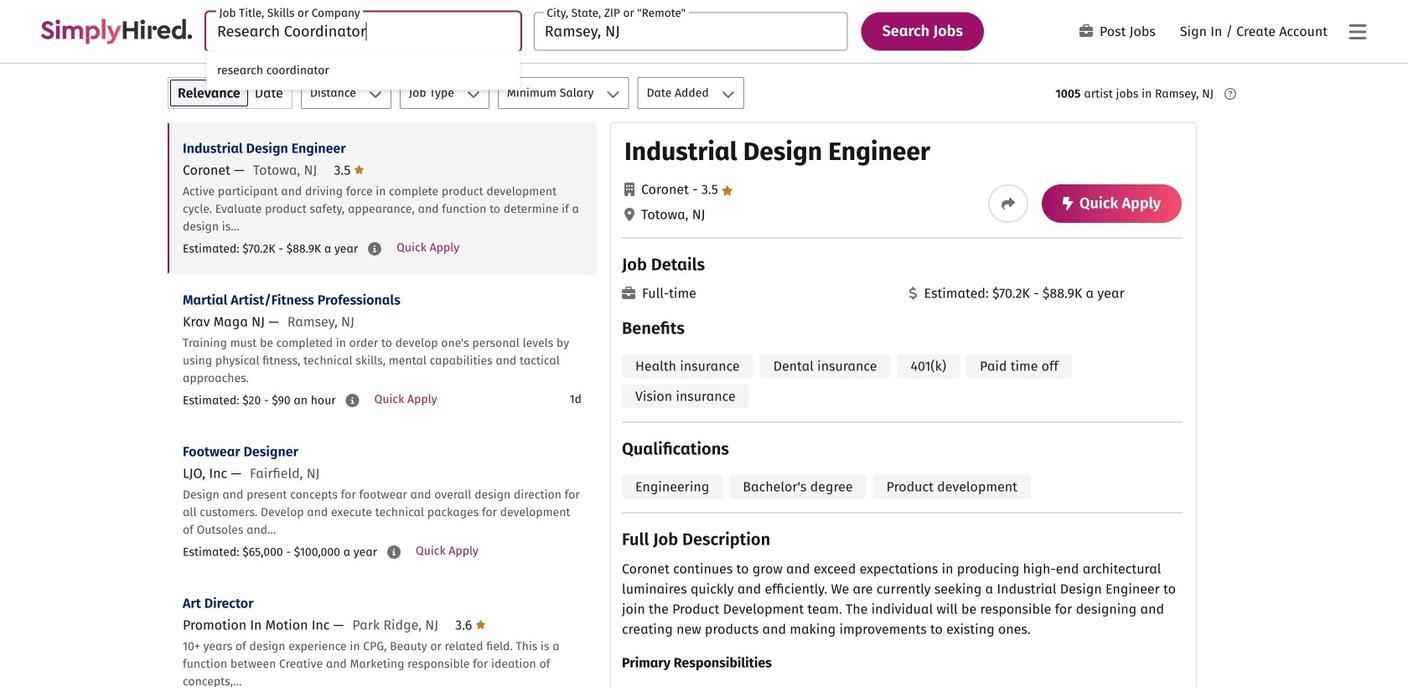 Task type: describe. For each thing, give the bounding box(es) containing it.
star image
[[354, 163, 364, 177]]

location dot image
[[625, 208, 635, 221]]

3.5 out of 5 stars element inside industrial design engineer element
[[689, 182, 733, 197]]

sponsored jobs disclaimer image
[[1225, 88, 1237, 100]]

share this job image
[[1002, 197, 1015, 210]]

building image
[[625, 183, 635, 196]]

star image for 3.6 out of 5 stars element
[[476, 618, 486, 632]]

industrial design engineer element
[[610, 122, 1197, 688]]

0 vertical spatial 3.5 out of 5 stars element
[[334, 162, 364, 178]]

0 vertical spatial job salary disclaimer image
[[368, 242, 382, 256]]

job salary disclaimer image
[[346, 394, 359, 408]]

dollar sign image
[[909, 287, 918, 300]]



Task type: locate. For each thing, give the bounding box(es) containing it.
None field
[[206, 12, 521, 90], [534, 12, 848, 51], [206, 12, 521, 90], [534, 12, 848, 51]]

bolt lightning image
[[1063, 197, 1073, 210]]

0 horizontal spatial briefcase image
[[622, 287, 636, 300]]

0 horizontal spatial job salary disclaimer image
[[368, 242, 382, 256]]

1 vertical spatial job salary disclaimer image
[[387, 546, 401, 559]]

briefcase image
[[1080, 24, 1093, 38], [622, 287, 636, 300]]

1 vertical spatial star image
[[476, 618, 486, 632]]

1 horizontal spatial briefcase image
[[1080, 24, 1093, 38]]

list
[[168, 122, 597, 688]]

None text field
[[534, 12, 848, 51]]

0 vertical spatial briefcase image
[[1080, 24, 1093, 38]]

0 vertical spatial star image
[[722, 186, 733, 196]]

None text field
[[206, 12, 521, 51]]

1 vertical spatial 3.5 out of 5 stars element
[[689, 182, 733, 197]]

main menu image
[[1350, 22, 1367, 42]]

0 horizontal spatial star image
[[476, 618, 486, 632]]

3.5 out of 5 stars element
[[334, 162, 364, 178], [689, 182, 733, 197]]

simplyhired logo image
[[40, 19, 193, 44]]

1 horizontal spatial job salary disclaimer image
[[387, 546, 401, 559]]

3.6 out of 5 stars element
[[455, 618, 486, 633]]

star image for the 3.5 out of 5 stars element in industrial design engineer element
[[722, 186, 733, 196]]

0 horizontal spatial 3.5 out of 5 stars element
[[334, 162, 364, 178]]

job salary disclaimer image
[[368, 242, 382, 256], [387, 546, 401, 559]]

1 horizontal spatial star image
[[722, 186, 733, 196]]

star image
[[722, 186, 733, 196], [476, 618, 486, 632]]

option
[[207, 52, 520, 89]]

1 horizontal spatial 3.5 out of 5 stars element
[[689, 182, 733, 197]]

1 vertical spatial briefcase image
[[622, 287, 636, 300]]



Task type: vqa. For each thing, say whether or not it's contained in the screenshot.
Main menu Icon in the right of the page
yes



